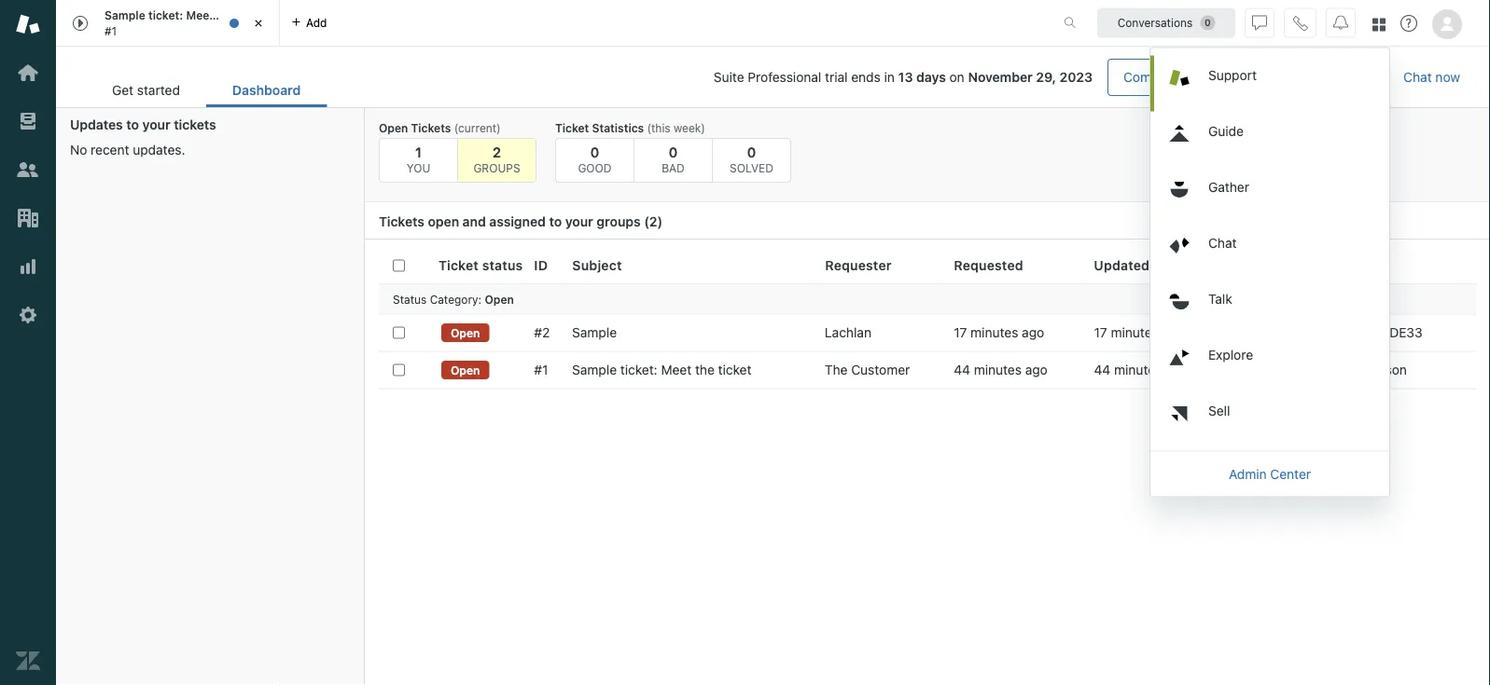 Task type: vqa. For each thing, say whether or not it's contained in the screenshot.
2nd 0 from right
yes



Task type: locate. For each thing, give the bounding box(es) containing it.
0 vertical spatial chat
[[1404, 70, 1432, 85]]

ticket
[[555, 121, 589, 134], [439, 258, 479, 273]]

support up guide on the right of the page
[[1208, 67, 1257, 83]]

0 horizontal spatial ticket
[[238, 9, 269, 22]]

1 horizontal spatial 0
[[669, 144, 678, 160]]

0 vertical spatial the
[[217, 9, 235, 22]]

0 vertical spatial 2
[[493, 144, 501, 160]]

meet inside "link"
[[661, 363, 692, 378]]

1 horizontal spatial chat
[[1404, 70, 1432, 85]]

minutes
[[971, 325, 1018, 341], [1111, 325, 1159, 341], [974, 363, 1022, 378], [1114, 363, 1162, 378]]

2
[[493, 144, 501, 160], [649, 214, 657, 230]]

None checkbox
[[393, 327, 405, 339]]

get
[[112, 83, 134, 98]]

sample inside "link"
[[572, 363, 617, 378]]

2 horizontal spatial 0
[[747, 144, 756, 160]]

2 vertical spatial support
[[1234, 363, 1283, 378]]

0
[[590, 144, 599, 160], [669, 144, 678, 160], [747, 144, 756, 160]]

to right assigned at the top of page
[[549, 214, 562, 230]]

November 29, 2023 text field
[[968, 70, 1093, 85]]

0 inside 0 bad
[[669, 144, 678, 160]]

0 horizontal spatial ticket
[[439, 258, 479, 273]]

no recent updates.
[[70, 142, 185, 158]]

you
[[407, 161, 430, 174]]

meet inside the sample ticket: meet the ticket #1
[[186, 9, 214, 22]]

support for 17 minutes ago
[[1234, 325, 1283, 341]]

0 horizontal spatial #1
[[105, 24, 117, 37]]

0 horizontal spatial 44
[[954, 363, 970, 378]]

ticket up category on the left top of the page
[[439, 258, 479, 273]]

1 horizontal spatial 17
[[1094, 325, 1107, 341]]

17 minutes ago down requested
[[954, 325, 1044, 341]]

bad
[[662, 161, 685, 174]]

0 vertical spatial meet
[[186, 9, 214, 22]]

17 down updated
[[1094, 325, 1107, 341]]

get help image
[[1401, 15, 1417, 32]]

1 vertical spatial to
[[549, 214, 562, 230]]

#2
[[534, 325, 550, 341]]

1 vertical spatial ticket:
[[620, 363, 658, 378]]

assigned
[[489, 214, 546, 230]]

17 minutes ago
[[954, 325, 1044, 341], [1094, 325, 1185, 341]]

ruby
[[1315, 363, 1346, 378]]

2 inside 2 groups
[[493, 144, 501, 160]]

chat
[[1404, 70, 1432, 85], [1208, 235, 1237, 251]]

ticket up 0 good
[[555, 121, 589, 134]]

17
[[954, 325, 967, 341], [1094, 325, 1107, 341]]

to
[[126, 117, 139, 132], [549, 214, 562, 230]]

0 horizontal spatial the
[[217, 9, 235, 22]]

sample ticket: meet the ticket #1
[[105, 9, 269, 37]]

add
[[306, 16, 327, 29]]

zendesk support image
[[16, 12, 40, 36]]

1 horizontal spatial ticket:
[[620, 363, 658, 378]]

the
[[217, 9, 235, 22], [695, 363, 715, 378]]

Select All Tickets checkbox
[[393, 260, 405, 272]]

#1 down #2
[[534, 363, 548, 378]]

13
[[898, 70, 913, 85]]

grid
[[365, 247, 1490, 686]]

0 up solved
[[747, 144, 756, 160]]

status
[[393, 293, 427, 306]]

sample link
[[572, 325, 617, 342]]

1 horizontal spatial 17 minutes ago
[[1094, 325, 1185, 341]]

chat inside chat now button
[[1404, 70, 1432, 85]]

0 up bad
[[669, 144, 678, 160]]

0 horizontal spatial chat
[[1208, 235, 1237, 251]]

0 bad
[[662, 144, 685, 174]]

requested
[[954, 258, 1023, 273]]

tab
[[56, 0, 280, 47]]

the inside the sample ticket: meet the ticket #1
[[217, 9, 235, 22]]

1 vertical spatial ticket
[[439, 258, 479, 273]]

talk
[[1208, 291, 1232, 307]]

sell
[[1208, 403, 1230, 418]]

no
[[70, 142, 87, 158]]

chat left now
[[1404, 70, 1432, 85]]

get started image
[[16, 61, 40, 85]]

0 for 0 bad
[[669, 144, 678, 160]]

admin image
[[16, 303, 40, 328]]

organizations image
[[16, 206, 40, 230]]

44
[[954, 363, 970, 378], [1094, 363, 1111, 378]]

dashboard
[[232, 83, 301, 98]]

1 0 from the left
[[590, 144, 599, 160]]

professional
[[748, 70, 821, 85]]

2 vertical spatial sample
[[572, 363, 617, 378]]

0 vertical spatial sample
[[105, 9, 145, 22]]

1 vertical spatial sample
[[572, 325, 617, 341]]

sample right #2
[[572, 325, 617, 341]]

0 inside 0 good
[[590, 144, 599, 160]]

ticket for ticket statistics (this week)
[[555, 121, 589, 134]]

0 vertical spatial ticket
[[238, 9, 269, 22]]

2 right groups
[[649, 214, 657, 230]]

1 horizontal spatial ticket
[[718, 363, 752, 378]]

guide link
[[1154, 112, 1389, 167]]

0 inside 0 solved
[[747, 144, 756, 160]]

center
[[1270, 467, 1311, 482]]

1 horizontal spatial to
[[549, 214, 562, 230]]

1 vertical spatial #1
[[534, 363, 548, 378]]

3 0 from the left
[[747, 144, 756, 160]]

sample up get
[[105, 9, 145, 22]]

sample inside the sample ticket: meet the ticket #1
[[105, 9, 145, 22]]

support
[[1208, 67, 1257, 83], [1234, 325, 1283, 341], [1234, 363, 1283, 378]]

to up no recent updates.
[[126, 117, 139, 132]]

tickets up 1
[[411, 121, 451, 134]]

1
[[415, 144, 422, 160]]

1 horizontal spatial your
[[565, 214, 593, 230]]

ticket for sample ticket: meet the ticket
[[718, 363, 752, 378]]

1 horizontal spatial 2
[[649, 214, 657, 230]]

ticket inside the sample ticket: meet the ticket #1
[[238, 9, 269, 22]]

days
[[916, 70, 946, 85]]

conversations button
[[1097, 8, 1235, 38]]

ticket: inside the sample ticket: meet the ticket #1
[[148, 9, 183, 22]]

the inside "link"
[[695, 363, 715, 378]]

ticket inside "link"
[[718, 363, 752, 378]]

meet
[[186, 9, 214, 22], [661, 363, 692, 378]]

ticket status
[[439, 258, 523, 273]]

17 down requested
[[954, 325, 967, 341]]

ticket:
[[148, 9, 183, 22], [620, 363, 658, 378]]

meet for sample ticket: meet the ticket #1
[[186, 9, 214, 22]]

your left groups
[[565, 214, 593, 230]]

1 horizontal spatial 44 minutes ago
[[1094, 363, 1188, 378]]

chat up talk
[[1208, 235, 1237, 251]]

status category : open
[[393, 293, 514, 306]]

44 minutes ago
[[954, 363, 1048, 378], [1094, 363, 1188, 378]]

17 minutes ago down updated
[[1094, 325, 1185, 341]]

2 0 from the left
[[669, 144, 678, 160]]

1 vertical spatial tickets
[[379, 214, 424, 230]]

chat link
[[1154, 223, 1389, 279]]

your
[[142, 117, 170, 132], [565, 214, 593, 230]]

section
[[342, 59, 1358, 96]]

ticket inside grid
[[439, 258, 479, 273]]

tickets
[[411, 121, 451, 134], [379, 214, 424, 230]]

support up explore
[[1234, 325, 1283, 341]]

open
[[379, 121, 408, 134], [485, 293, 514, 306], [451, 327, 480, 340], [451, 364, 480, 377]]

tickets
[[174, 117, 216, 132]]

#1 inside grid
[[534, 363, 548, 378]]

0 vertical spatial ticket
[[555, 121, 589, 134]]

0 horizontal spatial to
[[126, 117, 139, 132]]

ticket for ticket status
[[439, 258, 479, 273]]

#1 up get
[[105, 24, 117, 37]]

ticket
[[238, 9, 269, 22], [718, 363, 752, 378]]

ago
[[1022, 325, 1044, 341], [1162, 325, 1185, 341], [1025, 363, 1048, 378], [1166, 363, 1188, 378]]

1 vertical spatial meet
[[661, 363, 692, 378]]

sample down sample "link"
[[572, 363, 617, 378]]

section containing compare plans
[[342, 59, 1358, 96]]

1 horizontal spatial meet
[[661, 363, 692, 378]]

0 horizontal spatial 17 minutes ago
[[954, 325, 1044, 341]]

0 for 0 solved
[[747, 144, 756, 160]]

the customer
[[825, 363, 910, 378]]

admin center
[[1229, 467, 1311, 482]]

1 horizontal spatial ticket
[[555, 121, 589, 134]]

support down explore
[[1234, 363, 1283, 378]]

0 vertical spatial ticket:
[[148, 9, 183, 22]]

1 vertical spatial chat
[[1208, 235, 1237, 251]]

0 horizontal spatial 44 minutes ago
[[954, 363, 1048, 378]]

on
[[949, 70, 965, 85]]

0 vertical spatial support
[[1208, 67, 1257, 83]]

lachlan
[[825, 325, 871, 341]]

sample
[[105, 9, 145, 22], [572, 325, 617, 341], [572, 363, 617, 378]]

2 17 minutes ago from the left
[[1094, 325, 1185, 341]]

1 vertical spatial the
[[695, 363, 715, 378]]

chat now button
[[1389, 59, 1475, 96]]

0 horizontal spatial 0
[[590, 144, 599, 160]]

2 up groups at the left top
[[493, 144, 501, 160]]

tab list containing get started
[[86, 73, 327, 107]]

tickets left open
[[379, 214, 424, 230]]

main element
[[0, 0, 56, 686]]

support link
[[1154, 56, 1389, 112]]

chat for chat
[[1208, 235, 1237, 251]]

0 vertical spatial your
[[142, 117, 170, 132]]

0 horizontal spatial 17
[[954, 325, 967, 341]]

meet for sample ticket: meet the ticket
[[661, 363, 692, 378]]

ticket: inside "link"
[[620, 363, 658, 378]]

tab list
[[86, 73, 327, 107]]

1 vertical spatial support
[[1234, 325, 1283, 341]]

)
[[657, 214, 663, 230]]

ticket: for sample ticket: meet the ticket #1
[[148, 9, 183, 22]]

1 vertical spatial ticket
[[718, 363, 752, 378]]

#1
[[105, 24, 117, 37], [534, 363, 548, 378]]

conversations
[[1118, 16, 1193, 29]]

0 horizontal spatial meet
[[186, 9, 214, 22]]

tickets open and assigned to your groups ( 2 )
[[379, 214, 663, 230]]

notifications image
[[1333, 15, 1348, 30]]

ticket: for sample ticket: meet the ticket
[[620, 363, 658, 378]]

0 vertical spatial to
[[126, 117, 139, 132]]

1 horizontal spatial #1
[[534, 363, 548, 378]]

sample for sample ticket: meet the ticket
[[572, 363, 617, 378]]

sample ticket: meet the ticket
[[572, 363, 752, 378]]

0 for 0 good
[[590, 144, 599, 160]]

solved
[[730, 161, 773, 174]]

0 horizontal spatial ticket:
[[148, 9, 183, 22]]

chat inside chat link
[[1208, 235, 1237, 251]]

add button
[[280, 0, 338, 46]]

tabs tab list
[[56, 0, 1044, 47]]

tab containing sample ticket: meet the ticket
[[56, 0, 280, 47]]

0 horizontal spatial 2
[[493, 144, 501, 160]]

None checkbox
[[393, 364, 405, 377]]

updates.
[[133, 142, 185, 158]]

0 up good
[[590, 144, 599, 160]]

november
[[968, 70, 1033, 85]]

1 horizontal spatial the
[[695, 363, 715, 378]]

1 horizontal spatial 44
[[1094, 363, 1111, 378]]

your up the updates.
[[142, 117, 170, 132]]

0 vertical spatial #1
[[105, 24, 117, 37]]



Task type: describe. For each thing, give the bounding box(es) containing it.
chat now
[[1404, 70, 1460, 85]]

1 17 minutes ago from the left
[[954, 325, 1044, 341]]

ends
[[851, 70, 881, 85]]

open tickets (current)
[[379, 121, 501, 134]]

grid containing ticket status
[[365, 247, 1490, 686]]

and
[[463, 214, 486, 230]]

good
[[578, 161, 612, 174]]

sample for sample ticket: meet the ticket #1
[[105, 9, 145, 22]]

ruby anderson
[[1315, 363, 1407, 378]]

anderson
[[1349, 363, 1407, 378]]

2 44 minutes ago from the left
[[1094, 363, 1188, 378]]

compare plans button
[[1108, 59, 1230, 96]]

trial
[[825, 70, 848, 85]]

requester
[[825, 258, 892, 273]]

0 vertical spatial tickets
[[411, 121, 451, 134]]

the
[[825, 363, 848, 378]]

29,
[[1036, 70, 1056, 85]]

(this
[[647, 121, 671, 134]]

explore link
[[1154, 335, 1389, 391]]

updates
[[70, 117, 123, 132]]

admin
[[1229, 467, 1267, 482]]

1 44 minutes ago from the left
[[954, 363, 1048, 378]]

0 good
[[578, 144, 612, 174]]

statistics
[[592, 121, 644, 134]]

explore
[[1208, 347, 1253, 363]]

talk link
[[1154, 279, 1389, 335]]

the for sample ticket: meet the ticket #1
[[217, 9, 235, 22]]

week)
[[674, 121, 705, 134]]

1 17 from the left
[[954, 325, 967, 341]]

recent
[[91, 142, 129, 158]]

updated
[[1094, 258, 1150, 273]]

plans
[[1182, 70, 1214, 85]]

category
[[430, 293, 478, 306]]

open
[[428, 214, 459, 230]]

sample for sample
[[572, 325, 617, 341]]

support for 44 minutes ago
[[1234, 363, 1283, 378]]

sample ticket: meet the ticket link
[[572, 362, 752, 379]]

status
[[482, 258, 523, 273]]

guide
[[1208, 123, 1244, 139]]

now
[[1436, 70, 1460, 85]]

:
[[478, 293, 482, 306]]

0 horizontal spatial your
[[142, 117, 170, 132]]

get started tab
[[86, 73, 206, 107]]

sunnyupside33
[[1315, 325, 1423, 341]]

1 vertical spatial your
[[565, 214, 593, 230]]

views image
[[16, 109, 40, 133]]

suite
[[714, 70, 744, 85]]

admin center link
[[1151, 456, 1389, 493]]

close image
[[249, 14, 268, 33]]

groups
[[597, 214, 641, 230]]

ticket for sample ticket: meet the ticket #1
[[238, 9, 269, 22]]

updates to your tickets
[[70, 117, 216, 132]]

sell link
[[1154, 391, 1389, 447]]

started
[[137, 83, 180, 98]]

1 you
[[407, 144, 430, 174]]

customer
[[851, 363, 910, 378]]

2023
[[1060, 70, 1093, 85]]

2 17 from the left
[[1094, 325, 1107, 341]]

0 solved
[[730, 144, 773, 174]]

in
[[884, 70, 895, 85]]

groups
[[473, 161, 520, 174]]

reporting image
[[16, 255, 40, 279]]

customers image
[[16, 158, 40, 182]]

1 vertical spatial 2
[[649, 214, 657, 230]]

the for sample ticket: meet the ticket
[[695, 363, 715, 378]]

id
[[534, 258, 548, 273]]

gather
[[1208, 179, 1249, 195]]

gather link
[[1154, 167, 1389, 223]]

1 44 from the left
[[954, 363, 970, 378]]

#1 inside the sample ticket: meet the ticket #1
[[105, 24, 117, 37]]

compare
[[1123, 70, 1178, 85]]

(
[[644, 214, 649, 230]]

chat for chat now
[[1404, 70, 1432, 85]]

ticket statistics (this week)
[[555, 121, 705, 134]]

subject
[[572, 258, 622, 273]]

suite professional trial ends in 13 days on november 29, 2023
[[714, 70, 1093, 85]]

zendesk products image
[[1373, 18, 1386, 31]]

button displays agent's chat status as invisible. image
[[1252, 15, 1267, 30]]

get started
[[112, 83, 180, 98]]

zendesk image
[[16, 649, 40, 674]]

(current)
[[454, 121, 501, 134]]

compare plans
[[1123, 70, 1214, 85]]

2 44 from the left
[[1094, 363, 1111, 378]]

2 groups
[[473, 144, 520, 174]]



